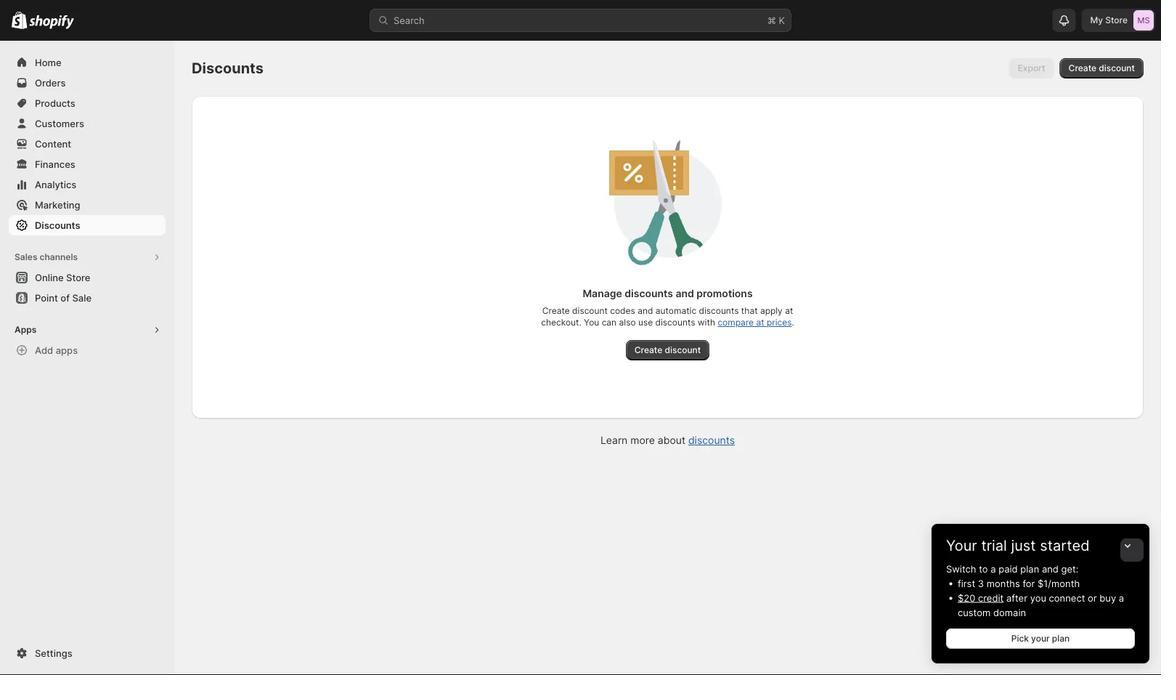 Task type: locate. For each thing, give the bounding box(es) containing it.
1 vertical spatial discount
[[573, 306, 608, 316]]

domain
[[994, 607, 1027, 618]]

create discount button
[[1061, 58, 1145, 78], [626, 340, 710, 360]]

1 horizontal spatial create discount button
[[1061, 58, 1145, 78]]

discount for leftmost create discount button
[[665, 345, 701, 355]]

buy
[[1100, 592, 1117, 604]]

$20 credit
[[958, 592, 1004, 604]]

channels
[[40, 252, 78, 262]]

discounts up with
[[699, 306, 739, 316]]

1 horizontal spatial discount
[[665, 345, 701, 355]]

1 vertical spatial create
[[543, 306, 570, 316]]

create discount down create discount codes and automatic discounts that apply at checkout. you can also use discounts with
[[635, 345, 701, 355]]

apps
[[56, 344, 78, 356]]

create discount button down my
[[1061, 58, 1145, 78]]

more
[[631, 434, 655, 447]]

online store link
[[9, 267, 166, 288]]

$20 credit link
[[958, 592, 1004, 604]]

2 horizontal spatial discount
[[1100, 63, 1136, 73]]

0 horizontal spatial create discount button
[[626, 340, 710, 360]]

discount down with
[[665, 345, 701, 355]]

1 horizontal spatial plan
[[1053, 633, 1071, 644]]

discount up you on the right top of the page
[[573, 306, 608, 316]]

create discount
[[1069, 63, 1136, 73], [635, 345, 701, 355]]

and
[[676, 287, 695, 300], [638, 306, 654, 316], [1043, 563, 1059, 574]]

a right to
[[991, 563, 997, 574]]

1 horizontal spatial a
[[1120, 592, 1125, 604]]

customers link
[[9, 113, 166, 134]]

your trial just started element
[[932, 562, 1150, 663]]

get:
[[1062, 563, 1079, 574]]

plan up 'for'
[[1021, 563, 1040, 574]]

discount for the right create discount button
[[1100, 63, 1136, 73]]

shopify image
[[29, 15, 74, 29]]

2 horizontal spatial and
[[1043, 563, 1059, 574]]

about
[[658, 434, 686, 447]]

1 vertical spatial discounts
[[35, 219, 80, 231]]

my
[[1091, 15, 1104, 25]]

point of sale
[[35, 292, 92, 303]]

2 vertical spatial and
[[1043, 563, 1059, 574]]

and up use
[[638, 306, 654, 316]]

home link
[[9, 52, 166, 73]]

marketing
[[35, 199, 80, 210]]

discount inside create discount codes and automatic discounts that apply at checkout. you can also use discounts with
[[573, 306, 608, 316]]

3
[[979, 578, 985, 589]]

0 horizontal spatial store
[[66, 272, 90, 283]]

discounts
[[192, 59, 264, 77], [35, 219, 80, 231]]

online store
[[35, 272, 90, 283]]

discounts
[[625, 287, 674, 300], [699, 306, 739, 316], [656, 317, 696, 328], [689, 434, 735, 447]]

plan
[[1021, 563, 1040, 574], [1053, 633, 1071, 644]]

0 vertical spatial create
[[1069, 63, 1097, 73]]

months
[[987, 578, 1021, 589]]

0 horizontal spatial create discount
[[635, 345, 701, 355]]

0 vertical spatial create discount
[[1069, 63, 1136, 73]]

products
[[35, 97, 75, 109]]

plan right the your
[[1053, 633, 1071, 644]]

at
[[786, 306, 794, 316], [757, 317, 765, 328]]

compare at prices .
[[718, 317, 795, 328]]

at inside create discount codes and automatic discounts that apply at checkout. you can also use discounts with
[[786, 306, 794, 316]]

checkout.
[[542, 317, 582, 328]]

discounts down automatic
[[656, 317, 696, 328]]

create discount button down create discount codes and automatic discounts that apply at checkout. you can also use discounts with
[[626, 340, 710, 360]]

also
[[619, 317, 636, 328]]

started
[[1041, 537, 1090, 554]]

$1/month
[[1038, 578, 1081, 589]]

at up .
[[786, 306, 794, 316]]

store right my
[[1106, 15, 1129, 25]]

create down use
[[635, 345, 663, 355]]

marketing link
[[9, 195, 166, 215]]

discounts up use
[[625, 287, 674, 300]]

1 horizontal spatial at
[[786, 306, 794, 316]]

orders
[[35, 77, 66, 88]]

a
[[991, 563, 997, 574], [1120, 592, 1125, 604]]

add apps
[[35, 344, 78, 356]]

sales
[[15, 252, 37, 262]]

2 vertical spatial discount
[[665, 345, 701, 355]]

create down my
[[1069, 63, 1097, 73]]

1 horizontal spatial store
[[1106, 15, 1129, 25]]

create
[[1069, 63, 1097, 73], [543, 306, 570, 316], [635, 345, 663, 355]]

store inside button
[[66, 272, 90, 283]]

1 vertical spatial a
[[1120, 592, 1125, 604]]

your trial just started button
[[932, 524, 1150, 554]]

0 vertical spatial discounts
[[192, 59, 264, 77]]

0 vertical spatial discount
[[1100, 63, 1136, 73]]

products link
[[9, 93, 166, 113]]

your
[[947, 537, 978, 554]]

0 vertical spatial plan
[[1021, 563, 1040, 574]]

1 horizontal spatial create
[[635, 345, 663, 355]]

paid
[[999, 563, 1019, 574]]

0 vertical spatial store
[[1106, 15, 1129, 25]]

0 horizontal spatial create
[[543, 306, 570, 316]]

that
[[742, 306, 758, 316]]

1 horizontal spatial and
[[676, 287, 695, 300]]

0 horizontal spatial a
[[991, 563, 997, 574]]

sale
[[72, 292, 92, 303]]

and inside create discount codes and automatic discounts that apply at checkout. you can also use discounts with
[[638, 306, 654, 316]]

1 vertical spatial create discount button
[[626, 340, 710, 360]]

at down that
[[757, 317, 765, 328]]

create discount down my
[[1069, 63, 1136, 73]]

1 vertical spatial and
[[638, 306, 654, 316]]

pick
[[1012, 633, 1030, 644]]

a right buy
[[1120, 592, 1125, 604]]

store up sale in the top of the page
[[66, 272, 90, 283]]

0 horizontal spatial at
[[757, 317, 765, 328]]

my store image
[[1134, 10, 1155, 31]]

add
[[35, 344, 53, 356]]

and up $1/month
[[1043, 563, 1059, 574]]

create up checkout.
[[543, 306, 570, 316]]

0 vertical spatial at
[[786, 306, 794, 316]]

1 vertical spatial store
[[66, 272, 90, 283]]

0 horizontal spatial discount
[[573, 306, 608, 316]]

1 vertical spatial at
[[757, 317, 765, 328]]

discounts right about
[[689, 434, 735, 447]]

1 horizontal spatial create discount
[[1069, 63, 1136, 73]]

2 vertical spatial create
[[635, 345, 663, 355]]

0 horizontal spatial and
[[638, 306, 654, 316]]

credit
[[979, 592, 1004, 604]]

online store button
[[0, 267, 174, 288]]

store for my store
[[1106, 15, 1129, 25]]

use
[[639, 317, 653, 328]]

discount down the my store
[[1100, 63, 1136, 73]]

store
[[1106, 15, 1129, 25], [66, 272, 90, 283]]

discount
[[1100, 63, 1136, 73], [573, 306, 608, 316], [665, 345, 701, 355]]

0 vertical spatial create discount button
[[1061, 58, 1145, 78]]

and up automatic
[[676, 287, 695, 300]]

prices
[[767, 317, 792, 328]]

create for leftmost create discount button
[[635, 345, 663, 355]]

or
[[1089, 592, 1098, 604]]

2 horizontal spatial create
[[1069, 63, 1097, 73]]



Task type: vqa. For each thing, say whether or not it's contained in the screenshot.
Marketing
yes



Task type: describe. For each thing, give the bounding box(es) containing it.
can
[[602, 317, 617, 328]]

⌘ k
[[768, 15, 786, 26]]

apps button
[[9, 320, 166, 340]]

.
[[792, 317, 795, 328]]

first 3 months for $1/month
[[958, 578, 1081, 589]]

with
[[698, 317, 716, 328]]

analytics
[[35, 179, 77, 190]]

after you connect or buy a custom domain
[[958, 592, 1125, 618]]

point of sale button
[[0, 288, 174, 308]]

after
[[1007, 592, 1028, 604]]

home
[[35, 57, 61, 68]]

your
[[1032, 633, 1051, 644]]

connect
[[1050, 592, 1086, 604]]

your trial just started
[[947, 537, 1090, 554]]

custom
[[958, 607, 991, 618]]

pick your plan
[[1012, 633, 1071, 644]]

1 horizontal spatial discounts
[[192, 59, 264, 77]]

to
[[980, 563, 989, 574]]

content
[[35, 138, 71, 149]]

analytics link
[[9, 174, 166, 195]]

settings
[[35, 647, 72, 659]]

create discount codes and automatic discounts that apply at checkout. you can also use discounts with
[[542, 306, 794, 328]]

settings link
[[9, 643, 166, 663]]

point of sale link
[[9, 288, 166, 308]]

add apps button
[[9, 340, 166, 360]]

0 horizontal spatial plan
[[1021, 563, 1040, 574]]

1 vertical spatial plan
[[1053, 633, 1071, 644]]

apps
[[15, 324, 37, 335]]

my store
[[1091, 15, 1129, 25]]

shopify image
[[12, 11, 27, 29]]

automatic
[[656, 306, 697, 316]]

finances link
[[9, 154, 166, 174]]

for
[[1023, 578, 1036, 589]]

finances
[[35, 158, 75, 170]]

create inside create discount codes and automatic discounts that apply at checkout. you can also use discounts with
[[543, 306, 570, 316]]

you
[[1031, 592, 1047, 604]]

sales channels
[[15, 252, 78, 262]]

trial
[[982, 537, 1008, 554]]

0 horizontal spatial discounts
[[35, 219, 80, 231]]

apply
[[761, 306, 783, 316]]

manage discounts and promotions
[[583, 287, 753, 300]]

compare
[[718, 317, 754, 328]]

just
[[1012, 537, 1037, 554]]

online
[[35, 272, 64, 283]]

orders link
[[9, 73, 166, 93]]

0 vertical spatial a
[[991, 563, 997, 574]]

content link
[[9, 134, 166, 154]]

sales channels button
[[9, 247, 166, 267]]

switch
[[947, 563, 977, 574]]

promotions
[[697, 287, 753, 300]]

customers
[[35, 118, 84, 129]]

you
[[584, 317, 600, 328]]

k
[[779, 15, 786, 26]]

compare at prices link
[[718, 317, 792, 328]]

search
[[394, 15, 425, 26]]

export button
[[1010, 58, 1055, 78]]

point
[[35, 292, 58, 303]]

of
[[61, 292, 70, 303]]

learn more about discounts
[[601, 434, 735, 447]]

codes
[[611, 306, 636, 316]]

pick your plan link
[[947, 629, 1136, 649]]

first
[[958, 578, 976, 589]]

create for the right create discount button
[[1069, 63, 1097, 73]]

⌘
[[768, 15, 777, 26]]

switch to a paid plan and get:
[[947, 563, 1079, 574]]

discounts link
[[689, 434, 735, 447]]

1 vertical spatial create discount
[[635, 345, 701, 355]]

a inside after you connect or buy a custom domain
[[1120, 592, 1125, 604]]

store for online store
[[66, 272, 90, 283]]

$20
[[958, 592, 976, 604]]

and inside your trial just started element
[[1043, 563, 1059, 574]]

manage
[[583, 287, 623, 300]]

learn
[[601, 434, 628, 447]]

discounts link
[[9, 215, 166, 235]]

0 vertical spatial and
[[676, 287, 695, 300]]



